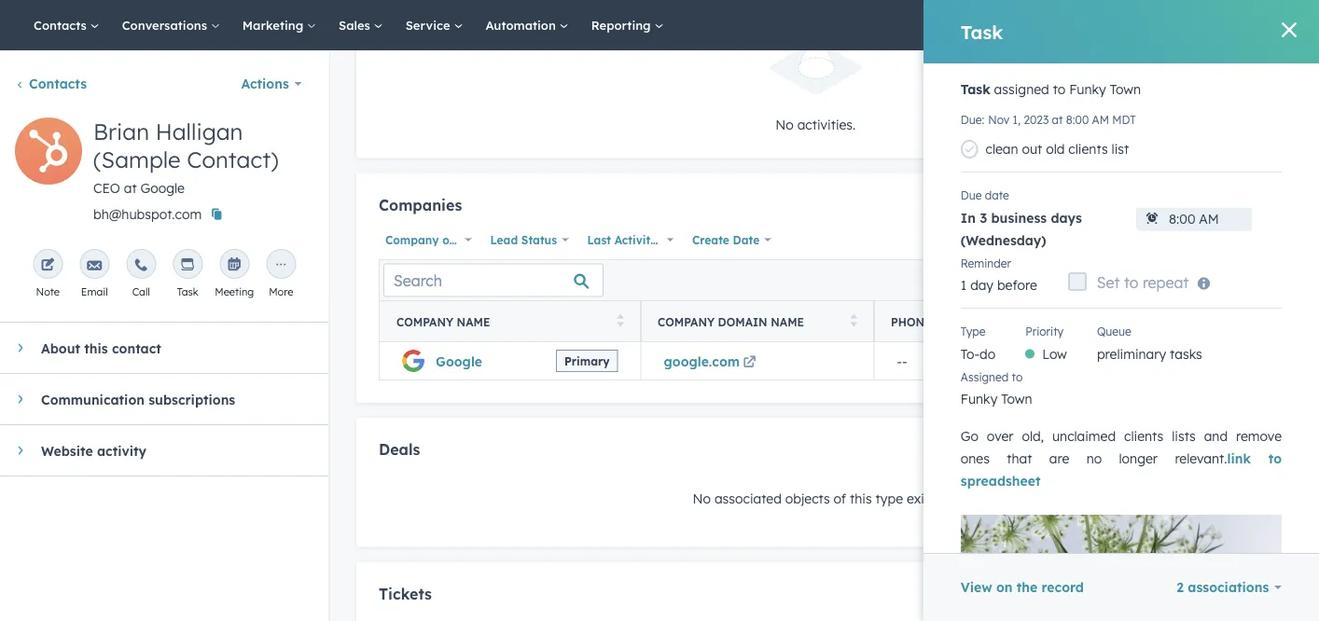 Task type: describe. For each thing, give the bounding box(es) containing it.
this inside dropdown button
[[84, 340, 108, 356]]

0 horizontal spatial remove
[[1024, 451, 1070, 468]]

0 vertical spatial contacts
[[34, 17, 90, 33]]

clients down 'preliminary'
[[1124, 428, 1164, 445]]

actions button
[[229, 65, 314, 103]]

at inside brian halligan (sample contact) ceo at google
[[124, 180, 137, 196]]

no for no associated objects of this type exist.
[[692, 490, 710, 507]]

0 horizontal spatial nov
[[988, 112, 1010, 126]]

1 vertical spatial relevant.
[[1024, 474, 1076, 490]]

2 are from the left
[[1176, 451, 1196, 468]]

marketing link
[[231, 0, 328, 50]]

1 vertical spatial in 3 business days (wednesday) button
[[1024, 327, 1235, 353]]

reporting
[[591, 17, 654, 33]]

2 go from the left
[[1024, 429, 1042, 445]]

0 horizontal spatial record
[[1042, 579, 1084, 596]]

1 vertical spatial mdt
[[1176, 280, 1199, 294]]

2 - from the left
[[902, 353, 907, 369]]

town inside queue preliminary tasks assigned to funky town
[[1001, 391, 1032, 407]]

activities.
[[797, 116, 855, 132]]

1 vertical spatial type to-do
[[1024, 378, 1059, 416]]

email
[[81, 285, 108, 299]]

business inside in 3 business days (wednesday)
[[991, 209, 1047, 226]]

0 vertical spatial due: nov 1, 2023 at 8:00 am mdt
[[961, 112, 1136, 126]]

0 vertical spatial in 3 business days (wednesday) button
[[961, 205, 1129, 253]]

close image for task
[[1282, 22, 1297, 37]]

phone number
[[891, 315, 984, 329]]

0 vertical spatial remove
[[1236, 428, 1282, 445]]

low
[[1042, 346, 1067, 362]]

1 vertical spatial list
[[1159, 249, 1179, 265]]

2 old, from the left
[[1083, 429, 1105, 445]]

view record link
[[1226, 572, 1304, 588]]

2 horizontal spatial 8:00
[[1129, 280, 1152, 294]]

1 vertical spatial type
[[1024, 378, 1049, 392]]

change filters to broaden your search.
[[1036, 50, 1272, 66]]

0 vertical spatial type to-do
[[961, 325, 996, 362]]

0 vertical spatial clean out old clients list
[[986, 141, 1129, 157]]

in inside in 3 business days (wednesday)
[[961, 209, 976, 226]]

2 over from the left
[[1049, 429, 1076, 445]]

assigned
[[961, 370, 1009, 384]]

a
[[1228, 199, 1236, 216]]

add button for tickets
[[1154, 585, 1217, 609]]

1 vertical spatial to-
[[1024, 399, 1043, 416]]

create
[[692, 233, 729, 247]]

company owner
[[385, 233, 476, 247]]

0 vertical spatial relevant.
[[1175, 451, 1227, 467]]

1 vertical spatial link
[[1076, 474, 1100, 490]]

1 vertical spatial clean out old clients list
[[1024, 249, 1179, 265]]

show more
[[1040, 520, 1099, 534]]

add button for deals
[[1154, 441, 1217, 465]]

due date
[[961, 188, 1009, 202]]

1 horizontal spatial am
[[1092, 112, 1109, 126]]

0 horizontal spatial 2023
[[1024, 112, 1049, 126]]

google.com link
[[663, 353, 759, 369]]

company for company domain name
[[657, 315, 714, 329]]

1 horizontal spatial assigned
[[1169, 199, 1224, 216]]

0 vertical spatial link
[[1227, 451, 1251, 467]]

1 are from the left
[[1049, 451, 1069, 467]]

1 vertical spatial funky
[[1066, 199, 1102, 216]]

due for due date in 3 business days (wednesday) 8:00 am mdt
[[1024, 311, 1045, 325]]

2 date from the left
[[732, 233, 759, 247]]

add button for companies
[[1154, 196, 1217, 220]]

google inside brian halligan (sample contact) ceo at google
[[140, 180, 185, 196]]

primary
[[564, 354, 609, 368]]

about this contact
[[41, 340, 161, 356]]

search button
[[1271, 9, 1302, 41]]

1 date from the left
[[660, 233, 687, 247]]

activities
[[1101, 110, 1161, 126]]

contact
[[112, 340, 161, 356]]

2 vertical spatial task
[[177, 285, 198, 299]]

owner
[[442, 233, 476, 247]]

note
[[36, 285, 60, 299]]

0 vertical spatial due:
[[961, 112, 984, 126]]

add for tickets
[[1183, 590, 1204, 604]]

associations
[[1188, 579, 1269, 596]]

set to repeat
[[1097, 273, 1189, 292]]

1 horizontal spatial record
[[1262, 572, 1304, 588]]

lead status button
[[483, 228, 573, 252]]

0 vertical spatial task
[[961, 20, 1003, 43]]

reminder
[[961, 256, 1011, 270]]

add for companies
[[1183, 201, 1204, 215]]

1 - from the left
[[897, 353, 902, 369]]

priority
[[1026, 325, 1064, 339]]

exist.
[[906, 490, 938, 507]]

funky inside queue preliminary tasks assigned to funky town
[[961, 391, 998, 407]]

1 horizontal spatial 1,
[[1076, 280, 1084, 294]]

business inside due date in 3 business days (wednesday) 8:00 am mdt
[[1054, 332, 1110, 348]]

add for deals
[[1183, 446, 1204, 460]]

press to sort. image
[[617, 314, 624, 327]]

on
[[996, 579, 1013, 596]]

communication
[[41, 391, 145, 407]]

sales link
[[328, 0, 394, 50]]

meeting image
[[227, 258, 242, 273]]

all activities button
[[1068, 145, 1175, 171]]

create date button
[[685, 228, 776, 252]]

1 vertical spatial task
[[961, 81, 991, 97]]

1 horizontal spatial 8:00
[[1066, 112, 1089, 126]]

broaden
[[1142, 50, 1194, 66]]

1 vertical spatial due: nov 1, 2023 at 8:00 am mdt
[[1024, 280, 1199, 294]]

0 horizontal spatial assigned
[[994, 81, 1049, 97]]

activity
[[614, 233, 657, 247]]

2 lists from the left
[[1230, 429, 1254, 445]]

domain
[[718, 315, 767, 329]]

link opens in a new window image
[[743, 356, 756, 369]]

filter by: all activities
[[1008, 150, 1149, 167]]

1 ones from the left
[[961, 451, 990, 467]]

1 vertical spatial this
[[849, 490, 872, 507]]

1 and from the left
[[1204, 428, 1228, 445]]

by:
[[1043, 150, 1061, 166]]

1 horizontal spatial at
[[1052, 112, 1063, 126]]

save
[[1028, 572, 1059, 588]]

upcoming activities
[[1030, 110, 1161, 126]]

was
[[1141, 199, 1165, 216]]

save button
[[1004, 562, 1082, 599]]

0 horizontal spatial 1,
[[1013, 112, 1021, 126]]

about
[[41, 340, 80, 356]]

preliminary
[[1097, 346, 1166, 362]]

task
[[1239, 199, 1266, 216]]

1 vertical spatial town
[[1106, 199, 1137, 216]]

status
[[521, 233, 557, 247]]

conversations
[[122, 17, 211, 33]]

2
[[1177, 579, 1184, 596]]

no for no activities.
[[775, 116, 793, 132]]

1 horizontal spatial google
[[435, 353, 482, 369]]

days inside due date in 3 business days (wednesday) 8:00 am mdt
[[1114, 332, 1145, 348]]

about this contact button
[[0, 323, 310, 373]]

associated
[[714, 490, 781, 507]]

upcoming activities button
[[989, 93, 1301, 143]]

1 old, from the left
[[1022, 428, 1044, 445]]

your
[[1197, 50, 1225, 66]]

0 horizontal spatial clean
[[986, 141, 1018, 157]]

(sample
[[93, 146, 181, 174]]

1 go over old, unclaimed clients lists and remove ones that are no longer relevant. from the left
[[961, 428, 1282, 467]]

company owner button
[[378, 228, 476, 252]]

clients down upcoming activities
[[1069, 141, 1108, 157]]

name
[[456, 315, 490, 329]]

communication subscriptions
[[41, 391, 235, 407]]

clients up the set to repeat
[[1113, 249, 1155, 265]]

more
[[269, 285, 293, 299]]

email image
[[87, 258, 102, 273]]

search.
[[1229, 50, 1272, 66]]

last activity date
[[587, 233, 687, 247]]

website activity
[[41, 442, 147, 459]]

in inside due date in 3 business days (wednesday) 8:00 am mdt
[[1024, 332, 1039, 348]]

0 vertical spatial contacts link
[[22, 0, 111, 50]]

the
[[1017, 579, 1038, 596]]

of
[[833, 490, 846, 507]]

2 associations button
[[1177, 575, 1282, 601]]

brian halligan (sample contact) ceo at google
[[93, 118, 279, 196]]

Search search field
[[383, 264, 603, 297]]

more image
[[274, 258, 289, 273]]

1 go from the left
[[961, 428, 979, 445]]

0 vertical spatial old
[[1046, 141, 1065, 157]]

actions
[[241, 76, 289, 92]]

0 vertical spatial mdt
[[1112, 112, 1136, 126]]

0 horizontal spatial type
[[961, 325, 986, 339]]

2 no from the left
[[1213, 451, 1229, 468]]

1 vertical spatial contacts link
[[15, 76, 87, 92]]

edit button
[[15, 118, 82, 191]]

reminder 1 day before
[[961, 256, 1037, 293]]

phone
[[891, 315, 931, 329]]

1 vertical spatial clean
[[1024, 249, 1059, 265]]

due for due date
[[961, 188, 982, 202]]

create date
[[692, 233, 759, 247]]

0 horizontal spatial out
[[1022, 141, 1042, 157]]

lead
[[490, 233, 517, 247]]

meeting
[[215, 285, 254, 299]]

1 no from the left
[[1087, 451, 1102, 467]]

last
[[587, 233, 611, 247]]

press to sort. element for company domain name
[[850, 314, 857, 330]]

am inside due date in 3 business days (wednesday) 8:00 am mdt
[[1062, 354, 1082, 370]]

subscriptions
[[149, 391, 235, 407]]

call
[[132, 285, 150, 299]]



Task type: vqa. For each thing, say whether or not it's contained in the screenshot.
1st spreadsheet from the right
yes



Task type: locate. For each thing, give the bounding box(es) containing it.
1 vertical spatial 1,
[[1076, 280, 1084, 294]]

do
[[980, 346, 996, 362], [1043, 399, 1059, 416]]

0 horizontal spatial spreadsheet
[[961, 473, 1041, 489]]

0 horizontal spatial do
[[980, 346, 996, 362]]

ceo
[[93, 180, 120, 196]]

do up assigned at the bottom right of the page
[[980, 346, 996, 362]]

mdt up all activities popup button
[[1112, 112, 1136, 126]]

(wednesday) inside in 3 business days (wednesday)
[[961, 232, 1046, 248]]

funky down assigned at the bottom right of the page
[[961, 391, 998, 407]]

(wednesday) down repeat
[[1149, 332, 1235, 348]]

view for view record
[[1226, 572, 1258, 588]]

bh@hubspot.com
[[93, 206, 202, 223]]

show more button
[[1024, 512, 1114, 542]]

2023 down task assigned to funky town at top right
[[1024, 112, 1049, 126]]

change
[[1036, 50, 1084, 66]]

no left activities.
[[775, 116, 793, 132]]

last activity date button
[[580, 228, 687, 252]]

nov up filter
[[988, 112, 1010, 126]]

0 vertical spatial list
[[1112, 141, 1129, 157]]

1 horizontal spatial date
[[732, 233, 759, 247]]

type to-do down low
[[1024, 378, 1059, 416]]

at
[[1052, 112, 1063, 126], [124, 180, 137, 196], [1115, 280, 1126, 294]]

0 horizontal spatial this
[[84, 340, 108, 356]]

1 horizontal spatial due
[[1024, 311, 1045, 325]]

at down task assigned to funky town at top right
[[1052, 112, 1063, 126]]

caret image inside 'upcoming activities' dropdown button
[[1004, 116, 1016, 120]]

in down due date
[[961, 209, 976, 226]]

objects
[[785, 490, 830, 507]]

company for company owner
[[385, 233, 439, 247]]

2 ones from the left
[[1087, 451, 1116, 468]]

2 that from the left
[[1133, 451, 1159, 468]]

clean out old clients list up set
[[1024, 249, 1179, 265]]

caret image
[[18, 342, 23, 354], [18, 394, 23, 405]]

funky down all
[[1066, 199, 1102, 216]]

0 vertical spatial this
[[84, 340, 108, 356]]

automation
[[486, 17, 560, 33]]

press to sort. element left phone
[[850, 314, 857, 330]]

unclaimed down queue preliminary tasks assigned to funky town
[[1052, 428, 1116, 445]]

3
[[980, 209, 987, 226], [1043, 332, 1050, 348]]

to- down low
[[1024, 399, 1043, 416]]

search image
[[1280, 19, 1293, 32]]

1 press to sort. element from the left
[[617, 314, 624, 330]]

1 vertical spatial 3
[[1043, 332, 1050, 348]]

list up repeat
[[1159, 249, 1179, 265]]

nov right before
[[1051, 280, 1073, 294]]

to- up assigned at the bottom right of the page
[[961, 346, 980, 362]]

1 horizontal spatial longer
[[1246, 451, 1285, 468]]

caret image inside communication subscriptions dropdown button
[[18, 394, 23, 405]]

caret image left the communication
[[18, 394, 23, 405]]

due: up priority
[[1024, 280, 1048, 294]]

am up all activities popup button
[[1092, 112, 1109, 126]]

date for due date in 3 business days (wednesday) 8:00 am mdt
[[1048, 311, 1072, 325]]

am down priority
[[1062, 354, 1082, 370]]

automation link
[[474, 0, 580, 50]]

in left low
[[1024, 332, 1039, 348]]

1 add button from the top
[[1154, 196, 1217, 220]]

0 horizontal spatial view
[[961, 579, 992, 596]]

clean out old clients list down upcoming
[[986, 141, 1129, 157]]

(wednesday) inside due date in 3 business days (wednesday) 8:00 am mdt
[[1149, 332, 1235, 348]]

old up set
[[1089, 249, 1109, 265]]

0 vertical spatial at
[[1052, 112, 1063, 126]]

relevant.
[[1175, 451, 1227, 467], [1024, 474, 1076, 490]]

1 horizontal spatial relevant.
[[1175, 451, 1227, 467]]

1 horizontal spatial nov
[[1051, 280, 1073, 294]]

0 horizontal spatial that
[[1007, 451, 1032, 467]]

mdt inside due date in 3 business days (wednesday) 8:00 am mdt
[[1085, 354, 1113, 370]]

2 horizontal spatial google
[[1027, 20, 1093, 43]]

reporting link
[[580, 0, 675, 50]]

clients down tasks
[[1183, 429, 1223, 445]]

caret image for about this contact
[[18, 342, 23, 354]]

due
[[961, 188, 982, 202], [1024, 311, 1045, 325]]

no activities. alert
[[378, 10, 1252, 136]]

funky town was assigned a task
[[1066, 199, 1266, 216]]

1 vertical spatial add
[[1183, 446, 1204, 460]]

type down low
[[1024, 378, 1049, 392]]

0 vertical spatial town
[[1110, 81, 1141, 97]]

1 horizontal spatial are
[[1176, 451, 1196, 468]]

3 inside in 3 business days (wednesday)
[[980, 209, 987, 226]]

marketing
[[242, 17, 307, 33]]

0 horizontal spatial list
[[1112, 141, 1129, 157]]

0 horizontal spatial at
[[124, 180, 137, 196]]

company name
[[396, 315, 490, 329]]

0 vertical spatial to-
[[961, 346, 980, 362]]

queue
[[1097, 325, 1131, 339]]

task
[[961, 20, 1003, 43], [961, 81, 991, 97], [177, 285, 198, 299]]

filter
[[1008, 150, 1039, 166]]

mdt
[[1112, 112, 1136, 126], [1176, 280, 1199, 294], [1085, 354, 1113, 370]]

0 vertical spatial date
[[985, 188, 1009, 202]]

2 vertical spatial funky
[[961, 391, 998, 407]]

0 horizontal spatial type to-do
[[961, 325, 996, 362]]

type
[[875, 490, 903, 507]]

1 horizontal spatial in
[[1024, 332, 1039, 348]]

due up priority
[[1024, 311, 1045, 325]]

due: up due date
[[961, 112, 984, 126]]

google down name at bottom left
[[435, 353, 482, 369]]

1 horizontal spatial business
[[1054, 332, 1110, 348]]

0 horizontal spatial to-
[[961, 346, 980, 362]]

day
[[970, 277, 994, 293]]

repeat
[[1143, 273, 1189, 292]]

2 horizontal spatial am
[[1155, 280, 1172, 294]]

old left all
[[1046, 141, 1065, 157]]

1 horizontal spatial to-
[[1024, 399, 1043, 416]]

over down assigned at the bottom right of the page
[[987, 428, 1014, 445]]

0 vertical spatial caret image
[[1004, 116, 1016, 120]]

date up priority
[[1048, 311, 1072, 325]]

1 vertical spatial nov
[[1051, 280, 1073, 294]]

0 horizontal spatial date
[[985, 188, 1009, 202]]

0 vertical spatial google
[[1027, 20, 1093, 43]]

1 over from the left
[[987, 428, 1014, 445]]

date inside due date in 3 business days (wednesday) 8:00 am mdt
[[1048, 311, 1072, 325]]

3 add from the top
[[1183, 590, 1204, 604]]

3 down due date
[[980, 209, 987, 226]]

date right create
[[732, 233, 759, 247]]

in 3 business days (wednesday) button
[[961, 205, 1129, 253], [1024, 327, 1235, 353]]

company down companies
[[385, 233, 439, 247]]

ones up more
[[1087, 451, 1116, 468]]

2 horizontal spatial at
[[1115, 280, 1126, 294]]

due: nov 1, 2023 at 8:00 am mdt up queue on the bottom right of page
[[1024, 280, 1199, 294]]

longer
[[1119, 451, 1158, 467], [1246, 451, 1285, 468]]

show
[[1040, 520, 1068, 534]]

3 left queue on the bottom right of page
[[1043, 332, 1050, 348]]

2 longer from the left
[[1246, 451, 1285, 468]]

2 spreadsheet from the left
[[1121, 474, 1201, 490]]

8:00 down priority
[[1031, 354, 1058, 370]]

assigned down change
[[994, 81, 1049, 97]]

unclaimed
[[1052, 428, 1116, 445], [1112, 429, 1176, 445]]

view inside view on the record link
[[961, 579, 992, 596]]

link to spreadsheet link
[[961, 451, 1282, 489], [1076, 474, 1201, 490]]

2 caret image from the top
[[18, 394, 23, 405]]

activities
[[1090, 151, 1149, 167]]

town left was
[[1106, 199, 1137, 216]]

companies
[[378, 195, 462, 214]]

1 vertical spatial contacts
[[29, 76, 87, 92]]

8:00 up filter by: all activities
[[1066, 112, 1089, 126]]

2023 up queue on the bottom right of page
[[1087, 280, 1112, 294]]

1 horizontal spatial 3
[[1043, 332, 1050, 348]]

list down activities
[[1112, 141, 1129, 157]]

0 horizontal spatial google
[[140, 180, 185, 196]]

company up google.com
[[657, 315, 714, 329]]

0 vertical spatial add button
[[1154, 196, 1217, 220]]

name
[[770, 315, 804, 329]]

view on the record link
[[961, 577, 1084, 599]]

am
[[1092, 112, 1109, 126], [1155, 280, 1172, 294], [1062, 354, 1082, 370]]

1 horizontal spatial old
[[1089, 249, 1109, 265]]

out
[[1022, 141, 1042, 157], [1063, 249, 1085, 265]]

1 spreadsheet from the left
[[961, 473, 1041, 489]]

date up in 3 business days (wednesday) on the right
[[985, 188, 1009, 202]]

0 vertical spatial 8:00
[[1066, 112, 1089, 126]]

1 vertical spatial old
[[1089, 249, 1109, 265]]

date left create
[[660, 233, 687, 247]]

3 inside due date in 3 business days (wednesday) 8:00 am mdt
[[1043, 332, 1050, 348]]

ones down assigned at the bottom right of the page
[[961, 451, 990, 467]]

deals
[[378, 441, 420, 459]]

do down low
[[1043, 399, 1059, 416]]

(wednesday) up reminder
[[961, 232, 1046, 248]]

days inside in 3 business days (wednesday)
[[1051, 209, 1082, 226]]

go over old, unclaimed clients lists and remove ones that are no longer relevant.
[[961, 428, 1282, 467], [1024, 429, 1285, 490]]

1 horizontal spatial due:
[[1024, 280, 1048, 294]]

in
[[961, 209, 976, 226], [1024, 332, 1039, 348]]

caret image for communication subscriptions
[[18, 394, 23, 405]]

type up assigned at the bottom right of the page
[[961, 325, 986, 339]]

1 horizontal spatial old,
[[1083, 429, 1105, 445]]

company inside 'popup button'
[[385, 233, 439, 247]]

company left name at bottom left
[[396, 315, 453, 329]]

caret image left about
[[18, 342, 23, 354]]

HH:MM text field
[[1136, 207, 1252, 231]]

0 vertical spatial am
[[1092, 112, 1109, 126]]

1 horizontal spatial type to-do
[[1024, 378, 1059, 416]]

2 vertical spatial at
[[1115, 280, 1126, 294]]

am right set
[[1155, 280, 1172, 294]]

2 unclaimed from the left
[[1112, 429, 1176, 445]]

1 caret image from the top
[[18, 342, 23, 354]]

assigned left a
[[1169, 199, 1224, 216]]

2 add from the top
[[1183, 446, 1204, 460]]

due up in 3 business days (wednesday) on the right
[[961, 188, 982, 202]]

0 horizontal spatial due
[[961, 188, 982, 202]]

1 that from the left
[[1007, 451, 1032, 467]]

--
[[897, 353, 907, 369]]

view record
[[1226, 572, 1304, 588]]

2 add button from the top
[[1154, 441, 1217, 465]]

old, down low
[[1022, 428, 1044, 445]]

lead status
[[490, 233, 557, 247]]

0 horizontal spatial link
[[1076, 474, 1100, 490]]

number
[[934, 315, 984, 329]]

google link
[[435, 353, 482, 369]]

funky up upcoming activities
[[1069, 81, 1106, 97]]

1 lists from the left
[[1172, 428, 1196, 445]]

caret image for upcoming activities
[[1004, 116, 1016, 120]]

mdt up tasks
[[1176, 280, 1199, 294]]

town down assigned at the bottom right of the page
[[1001, 391, 1032, 407]]

halligan
[[156, 118, 243, 146]]

2 press to sort. element from the left
[[850, 314, 857, 330]]

no activities.
[[775, 116, 855, 132]]

0 vertical spatial nov
[[988, 112, 1010, 126]]

go down assigned at the bottom right of the page
[[961, 428, 979, 445]]

1 horizontal spatial this
[[849, 490, 872, 507]]

to inside queue preliminary tasks assigned to funky town
[[1012, 370, 1023, 384]]

no left associated
[[692, 490, 710, 507]]

1 horizontal spatial no
[[1213, 451, 1229, 468]]

1 horizontal spatial days
[[1114, 332, 1145, 348]]

unclaimed down 'preliminary'
[[1112, 429, 1176, 445]]

8:00 right set
[[1129, 280, 1152, 294]]

days left tasks
[[1114, 332, 1145, 348]]

0 vertical spatial funky
[[1069, 81, 1106, 97]]

communication subscriptions button
[[0, 374, 303, 424]]

call image
[[134, 258, 149, 273]]

nov
[[988, 112, 1010, 126], [1051, 280, 1073, 294]]

out down in 3 business days (wednesday) on the right
[[1063, 249, 1085, 265]]

google.com
[[663, 353, 739, 369]]

note image
[[40, 258, 55, 273]]

all activities button
[[1068, 151, 1171, 168]]

date for due date
[[985, 188, 1009, 202]]

1 unclaimed from the left
[[1052, 428, 1116, 445]]

press to sort. element for company name
[[617, 314, 624, 330]]

0 vertical spatial 2023
[[1024, 112, 1049, 126]]

date
[[660, 233, 687, 247], [732, 233, 759, 247]]

this right of
[[849, 490, 872, 507]]

due inside due date in 3 business days (wednesday) 8:00 am mdt
[[1024, 311, 1045, 325]]

close image for google
[[1282, 22, 1297, 37]]

link opens in a new window image
[[743, 356, 756, 369]]

company domain name
[[657, 315, 804, 329]]

1 vertical spatial due:
[[1024, 280, 1048, 294]]

2 and from the left
[[1261, 429, 1285, 445]]

days down all
[[1051, 209, 1082, 226]]

Search HubSpot search field
[[1057, 9, 1286, 41]]

1 vertical spatial add button
[[1154, 441, 1217, 465]]

town up activities
[[1110, 81, 1141, 97]]

1 vertical spatial no
[[692, 490, 710, 507]]

1, left set
[[1076, 280, 1084, 294]]

this right about
[[84, 340, 108, 356]]

this
[[84, 340, 108, 356], [849, 490, 872, 507]]

go down queue preliminary tasks assigned to funky town
[[1024, 429, 1042, 445]]

over down queue preliminary tasks assigned to funky town
[[1049, 429, 1076, 445]]

1 vertical spatial 8:00
[[1129, 280, 1152, 294]]

1 vertical spatial assigned
[[1169, 199, 1224, 216]]

close image
[[1282, 22, 1297, 37], [1282, 22, 1297, 37]]

due: nov 1, 2023 at 8:00 am mdt down task assigned to funky town at top right
[[961, 112, 1136, 126]]

caret image for website activity
[[18, 445, 23, 456]]

1 horizontal spatial no
[[775, 116, 793, 132]]

1 horizontal spatial 2023
[[1087, 280, 1112, 294]]

company for company name
[[396, 315, 453, 329]]

1 vertical spatial 2023
[[1087, 280, 1112, 294]]

1 horizontal spatial date
[[1048, 311, 1072, 325]]

record
[[1262, 572, 1304, 588], [1042, 579, 1084, 596]]

0 horizontal spatial (wednesday)
[[961, 232, 1046, 248]]

8:00 inside due date in 3 business days (wednesday) 8:00 am mdt
[[1031, 354, 1058, 370]]

no associated objects of this type exist.
[[692, 490, 938, 507]]

0 vertical spatial 1,
[[1013, 112, 1021, 126]]

caret image up filter
[[1004, 116, 1016, 120]]

caret image inside about this contact dropdown button
[[18, 342, 23, 354]]

town
[[1110, 81, 1141, 97], [1106, 199, 1137, 216], [1001, 391, 1032, 407]]

due:
[[961, 112, 984, 126], [1024, 280, 1048, 294]]

0 vertical spatial in
[[961, 209, 976, 226]]

1 add from the top
[[1183, 201, 1204, 215]]

clean down in 3 business days (wednesday) on the right
[[1024, 249, 1059, 265]]

1 vertical spatial (wednesday)
[[1149, 332, 1235, 348]]

press to sort. element
[[617, 314, 624, 330], [850, 314, 857, 330]]

mdt down queue on the bottom right of page
[[1085, 354, 1113, 370]]

1 horizontal spatial press to sort. element
[[850, 314, 857, 330]]

days
[[1051, 209, 1082, 226], [1114, 332, 1145, 348]]

old, down queue preliminary tasks assigned to funky town
[[1083, 429, 1105, 445]]

0 horizontal spatial due:
[[961, 112, 984, 126]]

at right ceo
[[124, 180, 137, 196]]

1 vertical spatial out
[[1063, 249, 1085, 265]]

1 horizontal spatial do
[[1043, 399, 1059, 416]]

remove
[[1236, 428, 1282, 445], [1024, 451, 1070, 468]]

no inside no activities. alert
[[775, 116, 793, 132]]

sales
[[339, 17, 374, 33]]

2 vertical spatial mdt
[[1085, 354, 1113, 370]]

clients
[[1069, 141, 1108, 157], [1113, 249, 1155, 265], [1124, 428, 1164, 445], [1183, 429, 1223, 445]]

view on the record
[[961, 579, 1084, 596]]

website
[[41, 442, 93, 459]]

old,
[[1022, 428, 1044, 445], [1083, 429, 1105, 445]]

0 horizontal spatial business
[[991, 209, 1047, 226]]

2 go over old, unclaimed clients lists and remove ones that are no longer relevant. from the left
[[1024, 429, 1285, 490]]

caret image
[[1004, 116, 1016, 120], [18, 445, 23, 456]]

1 horizontal spatial clean
[[1024, 249, 1059, 265]]

clean up due date
[[986, 141, 1018, 157]]

brian
[[93, 118, 149, 146]]

task image
[[180, 258, 195, 273]]

1, up filter
[[1013, 112, 1021, 126]]

before
[[997, 277, 1037, 293]]

that
[[1007, 451, 1032, 467], [1133, 451, 1159, 468]]

over
[[987, 428, 1014, 445], [1049, 429, 1076, 445]]

google
[[1027, 20, 1093, 43], [140, 180, 185, 196], [435, 353, 482, 369]]

1 vertical spatial am
[[1155, 280, 1172, 294]]

contact)
[[187, 146, 279, 174]]

1 vertical spatial days
[[1114, 332, 1145, 348]]

press to sort. element down last activity date popup button
[[617, 314, 624, 330]]

view for view on the record
[[961, 579, 992, 596]]

to-
[[961, 346, 980, 362], [1024, 399, 1043, 416]]

out left by:
[[1022, 141, 1042, 157]]

at up queue on the bottom right of page
[[1115, 280, 1126, 294]]

type to-do up assigned at the bottom right of the page
[[961, 325, 996, 362]]

caret image left the website
[[18, 445, 23, 456]]

press to sort. image
[[850, 314, 857, 327]]

1 horizontal spatial lists
[[1230, 429, 1254, 445]]

3 add button from the top
[[1154, 585, 1217, 609]]

1 horizontal spatial view
[[1226, 572, 1258, 588]]

1 longer from the left
[[1119, 451, 1158, 467]]

0 horizontal spatial old
[[1046, 141, 1065, 157]]

0 horizontal spatial old,
[[1022, 428, 1044, 445]]

google up bh@hubspot.com
[[140, 180, 185, 196]]

ones
[[961, 451, 990, 467], [1087, 451, 1116, 468]]

google up change
[[1027, 20, 1093, 43]]

caret image inside website activity dropdown button
[[18, 445, 23, 456]]

0 vertical spatial (wednesday)
[[961, 232, 1046, 248]]

add
[[1183, 201, 1204, 215], [1183, 446, 1204, 460], [1183, 590, 1204, 604]]

in 3 business days (wednesday)
[[961, 209, 1082, 248]]

1 vertical spatial remove
[[1024, 451, 1070, 468]]



